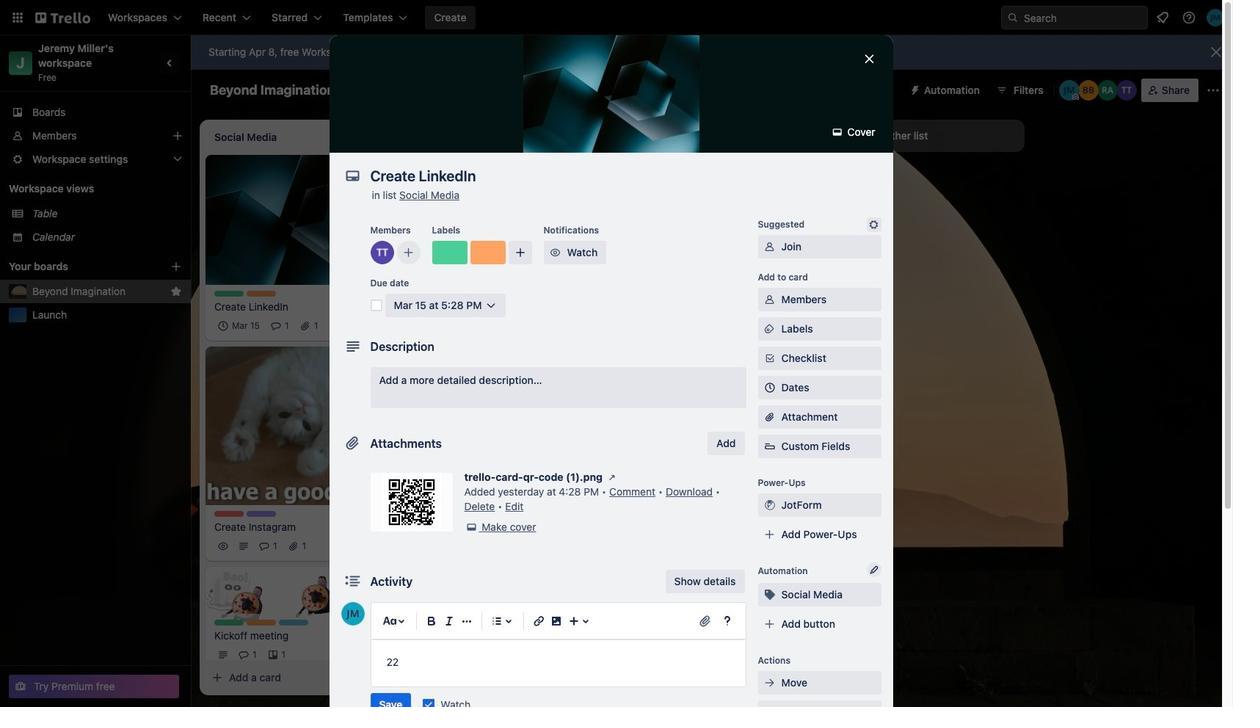 Task type: describe. For each thing, give the bounding box(es) containing it.
lists image
[[488, 612, 506, 630]]

image image
[[548, 612, 565, 630]]

0 vertical spatial jeremy miller (jeremymiller198) image
[[1207, 9, 1225, 26]]

open information menu image
[[1182, 10, 1197, 25]]

2 vertical spatial jeremy miller (jeremymiller198) image
[[341, 602, 365, 626]]

Board name text field
[[203, 79, 343, 102]]

color: sky, title: "sparkling" element
[[279, 620, 308, 626]]

terry turtle (terryturtle) image for color: orange, title: none icon
[[362, 317, 380, 335]]

search image
[[1008, 12, 1019, 24]]

Mark due date as complete checkbox
[[371, 300, 382, 311]]

edit card image
[[366, 162, 378, 173]]

Search field
[[1019, 7, 1148, 29]]

Main content area, start typing to enter text. text field
[[387, 654, 730, 671]]

0 horizontal spatial ruby anderson (rubyanderson7) image
[[579, 343, 596, 361]]

color: purple, title: none image
[[247, 511, 276, 517]]

editor toolbar toolbar
[[378, 610, 739, 633]]

show menu image
[[1207, 83, 1221, 98]]

2 horizontal spatial terry turtle (terryturtle) image
[[538, 343, 555, 361]]

bob builder (bobbuilder40) image
[[1079, 80, 1099, 101]]

color: bold red, title: "thoughts" element
[[423, 379, 452, 385]]

create from template… image
[[376, 672, 388, 684]]

attach and insert link image
[[698, 614, 713, 629]]

0 vertical spatial color: green, title: none image
[[432, 241, 467, 264]]

1 horizontal spatial jeremy miller (jeremymiller198) image
[[1060, 80, 1080, 101]]

customize views image
[[568, 83, 582, 98]]

open help dialog image
[[719, 612, 736, 630]]



Task type: locate. For each thing, give the bounding box(es) containing it.
starred icon image
[[170, 286, 182, 297]]

0 vertical spatial terry turtle (terryturtle) image
[[1117, 80, 1137, 101]]

0 horizontal spatial jeremy miller (jeremymiller198) image
[[558, 343, 576, 361]]

None text field
[[363, 163, 848, 189]]

1 vertical spatial terry turtle (terryturtle) image
[[538, 343, 555, 361]]

color: green, title: none image left color: orange, title: none icon
[[214, 291, 244, 296]]

your boards with 2 items element
[[9, 258, 148, 275]]

ruby anderson (rubyanderson7) image
[[1098, 80, 1118, 101], [579, 343, 596, 361]]

terry turtle (terryturtle) image right bob builder (bobbuilder40) icon
[[1117, 80, 1137, 101]]

italic ⌘i image
[[440, 612, 458, 630]]

1 horizontal spatial terry turtle (terryturtle) image
[[362, 317, 380, 335]]

terry turtle (terryturtle) image
[[1117, 80, 1137, 101], [371, 241, 394, 264], [362, 646, 380, 664]]

back to home image
[[35, 6, 90, 29]]

1 vertical spatial ruby anderson (rubyanderson7) image
[[579, 343, 596, 361]]

2 vertical spatial terry turtle (terryturtle) image
[[342, 538, 359, 555]]

primary element
[[0, 0, 1234, 35]]

terry turtle (terryturtle) image up create from template… icon
[[362, 646, 380, 664]]

terry turtle (terryturtle) image for color: purple, title: none icon
[[342, 538, 359, 555]]

add members to card image
[[403, 245, 415, 260]]

bold ⌘b image
[[423, 612, 440, 630]]

color: orange, title: none image
[[247, 291, 276, 296]]

0 horizontal spatial terry turtle (terryturtle) image
[[342, 538, 359, 555]]

more formatting image
[[458, 612, 476, 630]]

color: green, title: none image
[[432, 241, 467, 264], [214, 291, 244, 296], [214, 620, 244, 626]]

1 vertical spatial color: orange, title: none image
[[247, 620, 276, 626]]

color: green, title: none image left color: sky, title: "sparkling" element
[[214, 620, 244, 626]]

link image
[[530, 612, 548, 630]]

sm image
[[904, 79, 925, 99], [830, 125, 845, 140], [763, 292, 777, 307], [605, 470, 620, 485], [465, 520, 479, 535], [763, 588, 777, 602]]

create from template… image
[[793, 397, 805, 409]]

1 vertical spatial jeremy miller (jeremymiller198) image
[[558, 343, 576, 361]]

0 vertical spatial terry turtle (terryturtle) image
[[362, 317, 380, 335]]

0 vertical spatial jeremy miller (jeremymiller198) image
[[1060, 80, 1080, 101]]

add board image
[[170, 261, 182, 272]]

1 vertical spatial color: green, title: none image
[[214, 291, 244, 296]]

1 horizontal spatial ruby anderson (rubyanderson7) image
[[1098, 80, 1118, 101]]

None checkbox
[[444, 302, 521, 320]]

1 horizontal spatial color: orange, title: none image
[[470, 241, 506, 264]]

0 vertical spatial ruby anderson (rubyanderson7) image
[[1098, 80, 1118, 101]]

2 vertical spatial color: green, title: none image
[[214, 620, 244, 626]]

jeremy miller (jeremymiller198) image
[[1060, 80, 1080, 101], [558, 343, 576, 361]]

color: orange, title: none image
[[470, 241, 506, 264], [247, 620, 276, 626]]

0 vertical spatial color: orange, title: none image
[[470, 241, 506, 264]]

color: red, title: none image
[[214, 511, 244, 517]]

None checkbox
[[214, 317, 264, 335]]

terry turtle (terryturtle) image
[[362, 317, 380, 335], [538, 343, 555, 361], [342, 538, 359, 555]]

2 vertical spatial terry turtle (terryturtle) image
[[362, 646, 380, 664]]

color: green, title: none image right add members to card icon
[[432, 241, 467, 264]]

1 vertical spatial jeremy miller (jeremymiller198) image
[[362, 538, 380, 555]]

0 notifications image
[[1154, 9, 1172, 26]]

0 horizontal spatial color: orange, title: none image
[[247, 620, 276, 626]]

terry turtle (terryturtle) image left add members to card icon
[[371, 241, 394, 264]]

sm image
[[867, 217, 882, 232], [763, 239, 777, 254], [548, 245, 563, 260], [763, 322, 777, 336], [763, 498, 777, 513], [763, 676, 777, 690]]

1 vertical spatial terry turtle (terryturtle) image
[[371, 241, 394, 264]]

text styles image
[[381, 612, 398, 630]]

jeremy miller (jeremymiller198) image
[[1207, 9, 1225, 26], [362, 538, 380, 555], [341, 602, 365, 626]]



Task type: vqa. For each thing, say whether or not it's contained in the screenshot.
the bottom sm image
yes



